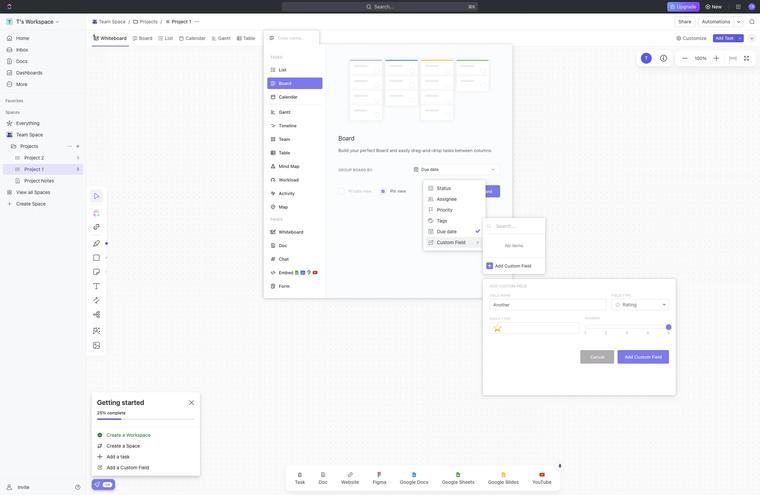 Task type: locate. For each thing, give the bounding box(es) containing it.
project 1
[[172, 19, 191, 24]]

0 horizontal spatial user group image
[[7, 133, 12, 137]]

team up whiteboard link
[[99, 19, 111, 24]]

due for due date dropdown button
[[422, 167, 429, 172]]

rating
[[623, 302, 637, 307]]

0 horizontal spatial team space link
[[16, 129, 82, 140]]

add a task
[[107, 454, 130, 460]]

1 vertical spatial gantt
[[279, 109, 291, 115]]

date up status
[[430, 167, 439, 172]]

sidebar navigation
[[0, 14, 86, 495]]

0 vertical spatial team space
[[99, 19, 126, 24]]

1 create from the top
[[107, 432, 121, 438]]

0 horizontal spatial table
[[243, 35, 255, 41]]

type up the rating at bottom right
[[623, 293, 632, 297]]

1 horizontal spatial due
[[437, 229, 446, 234]]

gantt
[[218, 35, 231, 41], [279, 109, 291, 115]]

embed
[[279, 270, 294, 275]]

list down project 1 link
[[165, 35, 173, 41]]

a up the create a space
[[122, 432, 125, 438]]

1 vertical spatial doc
[[319, 479, 328, 485]]

team
[[99, 19, 111, 24], [16, 132, 28, 137], [279, 136, 290, 142]]

priority
[[437, 207, 453, 213]]

calendar up timeline
[[279, 94, 298, 99]]

0 vertical spatial create
[[107, 432, 121, 438]]

1 horizontal spatial projects link
[[131, 18, 159, 26]]

list link
[[164, 33, 173, 43]]

1 horizontal spatial /
[[161, 19, 162, 24]]

automations button
[[699, 17, 734, 27]]

doc button
[[313, 468, 333, 489]]

name
[[501, 293, 511, 297]]

0 vertical spatial task
[[725, 35, 734, 40]]

onboarding checklist button element
[[94, 482, 100, 487]]

due inside button
[[437, 229, 446, 234]]

1 vertical spatial date
[[447, 229, 457, 234]]

gantt left table link
[[218, 35, 231, 41]]

0 vertical spatial type
[[623, 293, 632, 297]]

0 horizontal spatial projects link
[[20, 141, 64, 152]]

date inside dropdown button
[[430, 167, 439, 172]]

custom down task
[[121, 465, 137, 470]]

team down timeline
[[279, 136, 290, 142]]

0 horizontal spatial due
[[422, 167, 429, 172]]

due date for due date button
[[437, 229, 457, 234]]

1 horizontal spatial team space link
[[90, 18, 127, 26]]

3
[[626, 330, 629, 335]]

space
[[112, 19, 126, 24], [29, 132, 43, 137], [126, 443, 140, 449]]

1
[[189, 19, 191, 24], [585, 330, 586, 335]]

table
[[243, 35, 255, 41], [279, 150, 290, 155]]

docs inside button
[[417, 479, 429, 485]]

home
[[16, 35, 29, 41]]

field inside button
[[652, 354, 662, 359]]

map down activity
[[279, 204, 288, 209]]

0 vertical spatial calendar
[[186, 35, 206, 41]]

due date button
[[426, 226, 483, 237]]

date up custom field
[[447, 229, 457, 234]]

custom field button
[[426, 237, 483, 248]]

0 vertical spatial date
[[430, 167, 439, 172]]

Enter name... field
[[277, 35, 314, 41]]

1 horizontal spatial google
[[442, 479, 458, 485]]

type for emoji type ⭐
[[502, 316, 511, 320]]

tree
[[3, 118, 83, 209]]

2 horizontal spatial board
[[479, 189, 492, 194]]

task
[[725, 35, 734, 40], [295, 479, 305, 485]]

gantt up timeline
[[279, 109, 291, 115]]

google left the sheets
[[442, 479, 458, 485]]

1 vertical spatial create
[[107, 443, 121, 449]]

1 horizontal spatial table
[[279, 150, 290, 155]]

0 vertical spatial user group image
[[93, 20, 97, 23]]

2 horizontal spatial space
[[126, 443, 140, 449]]

type
[[623, 293, 632, 297], [502, 316, 511, 320]]

create
[[107, 432, 121, 438], [107, 443, 121, 449]]

0 vertical spatial table
[[243, 35, 255, 41]]

0 horizontal spatial type
[[502, 316, 511, 320]]

0 vertical spatial whiteboard
[[101, 35, 127, 41]]

doc inside "button"
[[319, 479, 328, 485]]

cancel button
[[581, 350, 615, 364]]

figma
[[373, 479, 387, 485]]

due date
[[422, 167, 439, 172], [437, 229, 457, 234]]

field
[[455, 239, 466, 245], [522, 263, 532, 268], [517, 284, 527, 288], [490, 293, 500, 297], [612, 293, 622, 297], [652, 354, 662, 359], [139, 465, 149, 470]]

add task
[[716, 35, 734, 40]]

1 horizontal spatial map
[[291, 163, 300, 169]]

custom
[[437, 239, 454, 245], [505, 263, 521, 268], [499, 284, 516, 288], [635, 354, 651, 359], [121, 465, 137, 470]]

⭐ button
[[490, 322, 580, 333]]

1 horizontal spatial projects
[[140, 19, 158, 24]]

type inside "emoji type ⭐"
[[502, 316, 511, 320]]

figma button
[[368, 468, 392, 489]]

0 horizontal spatial date
[[430, 167, 439, 172]]

board
[[139, 35, 152, 41], [339, 135, 355, 142], [479, 189, 492, 194]]

1 google from the left
[[400, 479, 416, 485]]

2 vertical spatial add custom field
[[625, 354, 662, 359]]

1 horizontal spatial calendar
[[279, 94, 298, 99]]

0 vertical spatial due
[[422, 167, 429, 172]]

1 horizontal spatial doc
[[319, 479, 328, 485]]

4
[[647, 330, 649, 335]]

1 horizontal spatial task
[[725, 35, 734, 40]]

0 vertical spatial due date
[[422, 167, 439, 172]]

0 vertical spatial gantt
[[218, 35, 231, 41]]

1 vertical spatial due date
[[437, 229, 457, 234]]

2 vertical spatial space
[[126, 443, 140, 449]]

0 horizontal spatial map
[[279, 204, 288, 209]]

user group image
[[93, 20, 97, 23], [7, 133, 12, 137]]

1 vertical spatial board
[[339, 135, 355, 142]]

status button
[[426, 183, 483, 194]]

1 horizontal spatial team space
[[99, 19, 126, 24]]

1 vertical spatial task
[[295, 479, 305, 485]]

doc right task button
[[319, 479, 328, 485]]

1 vertical spatial docs
[[417, 479, 429, 485]]

inbox link
[[3, 44, 83, 55]]

add custom field down no items
[[495, 263, 532, 268]]

no
[[505, 243, 511, 248]]

field inside dropdown button
[[522, 263, 532, 268]]

0 horizontal spatial projects
[[20, 143, 38, 149]]

due inside dropdown button
[[422, 167, 429, 172]]

assignee button
[[426, 194, 483, 205]]

due date up status
[[422, 167, 439, 172]]

/
[[129, 19, 130, 24], [161, 19, 162, 24]]

0 vertical spatial add custom field
[[495, 263, 532, 268]]

1 vertical spatial 1
[[585, 330, 586, 335]]

0 vertical spatial list
[[165, 35, 173, 41]]

a down add a task
[[117, 465, 119, 470]]

1 horizontal spatial board
[[339, 135, 355, 142]]

create up the create a space
[[107, 432, 121, 438]]

workload
[[279, 177, 299, 182]]

whiteboard up the chat
[[279, 229, 303, 234]]

upgrade link
[[668, 2, 700, 12]]

due date up custom field
[[437, 229, 457, 234]]

date for due date dropdown button
[[430, 167, 439, 172]]

2 google from the left
[[442, 479, 458, 485]]

google inside button
[[442, 479, 458, 485]]

youtube button
[[527, 468, 557, 489]]

1 horizontal spatial 1
[[585, 330, 586, 335]]

team down spaces
[[16, 132, 28, 137]]

1 vertical spatial space
[[29, 132, 43, 137]]

tags
[[437, 218, 447, 223]]

5
[[668, 330, 670, 335]]

date inside button
[[447, 229, 457, 234]]

whiteboard left board link
[[101, 35, 127, 41]]

1 vertical spatial team space link
[[16, 129, 82, 140]]

a up task
[[122, 443, 125, 449]]

calendar
[[186, 35, 206, 41], [279, 94, 298, 99]]

customize
[[683, 35, 707, 41]]

0 horizontal spatial docs
[[16, 58, 27, 64]]

type right emoji
[[502, 316, 511, 320]]

0 horizontal spatial calendar
[[186, 35, 206, 41]]

3 google from the left
[[488, 479, 504, 485]]

task inside add task button
[[725, 35, 734, 40]]

0 vertical spatial projects
[[140, 19, 158, 24]]

onboarding checklist button image
[[94, 482, 100, 487]]

table right gantt link
[[243, 35, 255, 41]]

customize button
[[674, 33, 709, 43]]

team space down spaces
[[16, 132, 43, 137]]

0 horizontal spatial space
[[29, 132, 43, 137]]

docs inside sidebar navigation
[[16, 58, 27, 64]]

0 vertical spatial map
[[291, 163, 300, 169]]

new button
[[703, 1, 726, 12]]

0 horizontal spatial team space
[[16, 132, 43, 137]]

project 1 link
[[163, 18, 193, 26]]

add custom field up name
[[490, 284, 527, 288]]

0 horizontal spatial doc
[[279, 243, 287, 248]]

0 vertical spatial 1
[[189, 19, 191, 24]]

inbox
[[16, 47, 28, 52]]

priority button
[[426, 205, 483, 215]]

0 horizontal spatial team
[[16, 132, 28, 137]]

1 right project
[[189, 19, 191, 24]]

sheets
[[459, 479, 475, 485]]

1 horizontal spatial date
[[447, 229, 457, 234]]

1 horizontal spatial type
[[623, 293, 632, 297]]

share button
[[675, 16, 696, 27]]

0 vertical spatial board
[[139, 35, 152, 41]]

google
[[400, 479, 416, 485], [442, 479, 458, 485], [488, 479, 504, 485]]

1 vertical spatial projects
[[20, 143, 38, 149]]

board link
[[138, 33, 152, 43]]

custom down due date button
[[437, 239, 454, 245]]

2 horizontal spatial google
[[488, 479, 504, 485]]

list down view
[[279, 67, 287, 72]]

0 vertical spatial docs
[[16, 58, 27, 64]]

1 horizontal spatial docs
[[417, 479, 429, 485]]

due date for due date dropdown button
[[422, 167, 439, 172]]

a for task
[[117, 454, 119, 460]]

1 vertical spatial type
[[502, 316, 511, 320]]

2 create from the top
[[107, 443, 121, 449]]

0 horizontal spatial whiteboard
[[101, 35, 127, 41]]

started
[[122, 399, 144, 406]]

due for due date button
[[437, 229, 446, 234]]

map right mind at top
[[291, 163, 300, 169]]

1 horizontal spatial space
[[112, 19, 126, 24]]

task down automations button
[[725, 35, 734, 40]]

a left task
[[117, 454, 119, 460]]

tree containing team space
[[3, 118, 83, 209]]

1 horizontal spatial whiteboard
[[279, 229, 303, 234]]

0 horizontal spatial /
[[129, 19, 130, 24]]

date
[[430, 167, 439, 172], [447, 229, 457, 234]]

custom inside button
[[635, 354, 651, 359]]

calendar down project 1
[[186, 35, 206, 41]]

25% complete
[[97, 410, 126, 415]]

close image
[[189, 400, 194, 405]]

custom down no items
[[505, 263, 521, 268]]

chat
[[279, 256, 289, 262]]

create up add a task
[[107, 443, 121, 449]]

doc up the chat
[[279, 243, 287, 248]]

custom down 4
[[635, 354, 651, 359]]

add custom field
[[495, 263, 532, 268], [490, 284, 527, 288], [625, 354, 662, 359]]

team space up whiteboard link
[[99, 19, 126, 24]]

1 vertical spatial calendar
[[279, 94, 298, 99]]

rating button
[[612, 299, 669, 310]]

no items
[[505, 243, 523, 248]]

1 down number
[[585, 330, 586, 335]]

1 vertical spatial due
[[437, 229, 446, 234]]

add custom field down 4
[[625, 354, 662, 359]]

⭐
[[494, 323, 502, 333]]

task left doc "button"
[[295, 479, 305, 485]]

tags button
[[426, 215, 483, 226]]

google right figma
[[400, 479, 416, 485]]

0 horizontal spatial google
[[400, 479, 416, 485]]

due date inside button
[[437, 229, 457, 234]]

1 vertical spatial user group image
[[7, 133, 12, 137]]

0 vertical spatial space
[[112, 19, 126, 24]]

spaces
[[5, 110, 20, 115]]

slides
[[506, 479, 519, 485]]

table up mind at top
[[279, 150, 290, 155]]

0 vertical spatial doc
[[279, 243, 287, 248]]

projects
[[140, 19, 158, 24], [20, 143, 38, 149]]

1 vertical spatial list
[[279, 67, 287, 72]]

google left 'slides'
[[488, 479, 504, 485]]

1 vertical spatial team space
[[16, 132, 43, 137]]

a
[[122, 432, 125, 438], [122, 443, 125, 449], [117, 454, 119, 460], [117, 465, 119, 470]]

group
[[339, 167, 352, 172]]

0 horizontal spatial gantt
[[218, 35, 231, 41]]

0 horizontal spatial task
[[295, 479, 305, 485]]

due date inside dropdown button
[[422, 167, 439, 172]]

1 horizontal spatial gantt
[[279, 109, 291, 115]]

list
[[165, 35, 173, 41], [279, 67, 287, 72]]



Task type: describe. For each thing, give the bounding box(es) containing it.
due date button
[[409, 164, 500, 175]]

task button
[[290, 468, 311, 489]]

add custom field button
[[483, 257, 546, 274]]

user group image inside tree
[[7, 133, 12, 137]]

getting started
[[97, 399, 144, 406]]

board
[[353, 167, 366, 172]]

youtube
[[533, 479, 552, 485]]

1 / from the left
[[129, 19, 130, 24]]

timeline
[[279, 123, 297, 128]]

custom field
[[437, 239, 466, 245]]

getting
[[97, 399, 120, 406]]

1 horizontal spatial team
[[99, 19, 111, 24]]

field inside dropdown button
[[455, 239, 466, 245]]

mind map
[[279, 163, 300, 169]]

team space link inside tree
[[16, 129, 82, 140]]

group board by:
[[339, 167, 373, 172]]

assignee
[[437, 196, 457, 202]]

docs link
[[3, 56, 83, 67]]

2 horizontal spatial team
[[279, 136, 290, 142]]

field name
[[490, 293, 511, 297]]

a for custom
[[117, 465, 119, 470]]

website
[[341, 479, 359, 485]]

2
[[605, 330, 608, 335]]

0 vertical spatial projects link
[[131, 18, 159, 26]]

add custom field inside button
[[625, 354, 662, 359]]

1 vertical spatial add custom field
[[490, 284, 527, 288]]

gantt link
[[217, 33, 231, 43]]

1 vertical spatial projects link
[[20, 141, 64, 152]]

a for workspace
[[122, 432, 125, 438]]

2 / from the left
[[161, 19, 162, 24]]

create for create a workspace
[[107, 432, 121, 438]]

1 horizontal spatial list
[[279, 67, 287, 72]]

1/4
[[105, 482, 110, 486]]

activity
[[279, 190, 295, 196]]

google sheets button
[[437, 468, 480, 489]]

task
[[121, 454, 130, 460]]

view
[[273, 35, 283, 41]]

new
[[712, 4, 722, 9]]

items
[[512, 243, 523, 248]]

add task button
[[713, 34, 737, 42]]

1 horizontal spatial user group image
[[93, 20, 97, 23]]

google slides button
[[483, 468, 525, 489]]

add custom field button
[[618, 350, 669, 364]]

create a workspace
[[107, 432, 151, 438]]

search...
[[375, 4, 394, 9]]

google slides
[[488, 479, 519, 485]]

type for field type
[[623, 293, 632, 297]]

website button
[[336, 468, 365, 489]]

team space inside tree
[[16, 132, 43, 137]]

google for google slides
[[488, 479, 504, 485]]

t
[[645, 55, 648, 61]]

custom up name
[[499, 284, 516, 288]]

field type
[[612, 293, 632, 297]]

by:
[[367, 167, 373, 172]]

create for create a space
[[107, 443, 121, 449]]

1 vertical spatial table
[[279, 150, 290, 155]]

1 vertical spatial whiteboard
[[279, 229, 303, 234]]

⌘k
[[468, 4, 476, 9]]

emoji type ⭐
[[490, 316, 511, 333]]

0 vertical spatial team space link
[[90, 18, 127, 26]]

team inside tree
[[16, 132, 28, 137]]

automations
[[702, 19, 731, 24]]

custom inside dropdown button
[[437, 239, 454, 245]]

share
[[679, 19, 692, 24]]

google docs
[[400, 479, 429, 485]]

a for space
[[122, 443, 125, 449]]

task inside task button
[[295, 479, 305, 485]]

number
[[585, 316, 600, 320]]

dashboards
[[16, 70, 43, 76]]

Search... text field
[[496, 221, 542, 231]]

complete
[[107, 410, 126, 415]]

0 horizontal spatial board
[[139, 35, 152, 41]]

google for google docs
[[400, 479, 416, 485]]

add custom field inside dropdown button
[[495, 263, 532, 268]]

tree inside sidebar navigation
[[3, 118, 83, 209]]

0 horizontal spatial list
[[165, 35, 173, 41]]

table link
[[242, 33, 255, 43]]

favorites button
[[3, 97, 26, 105]]

25%
[[97, 410, 106, 415]]

1 vertical spatial map
[[279, 204, 288, 209]]

view button
[[264, 33, 286, 43]]

form
[[279, 283, 290, 289]]

whiteboard link
[[99, 33, 127, 43]]

custom inside dropdown button
[[505, 263, 521, 268]]

home link
[[3, 33, 83, 44]]

0 horizontal spatial 1
[[189, 19, 191, 24]]

space inside tree
[[29, 132, 43, 137]]

workspace
[[126, 432, 151, 438]]

projects inside sidebar navigation
[[20, 143, 38, 149]]

project
[[172, 19, 188, 24]]

dashboards link
[[3, 67, 83, 78]]

100%
[[695, 55, 707, 61]]

google for google sheets
[[442, 479, 458, 485]]

create a space
[[107, 443, 140, 449]]

favorites
[[5, 98, 23, 103]]

google docs button
[[395, 468, 434, 489]]

add a custom field
[[107, 465, 149, 470]]

100% button
[[694, 54, 708, 62]]

date for due date button
[[447, 229, 457, 234]]

add inside dropdown button
[[495, 263, 504, 268]]

emoji
[[490, 316, 501, 320]]

upgrade
[[677, 4, 697, 9]]

Enter name... text field
[[490, 299, 607, 310]]

2 vertical spatial board
[[479, 189, 492, 194]]

mind
[[279, 163, 289, 169]]



Task type: vqa. For each thing, say whether or not it's contained in the screenshot.
the Tags
yes



